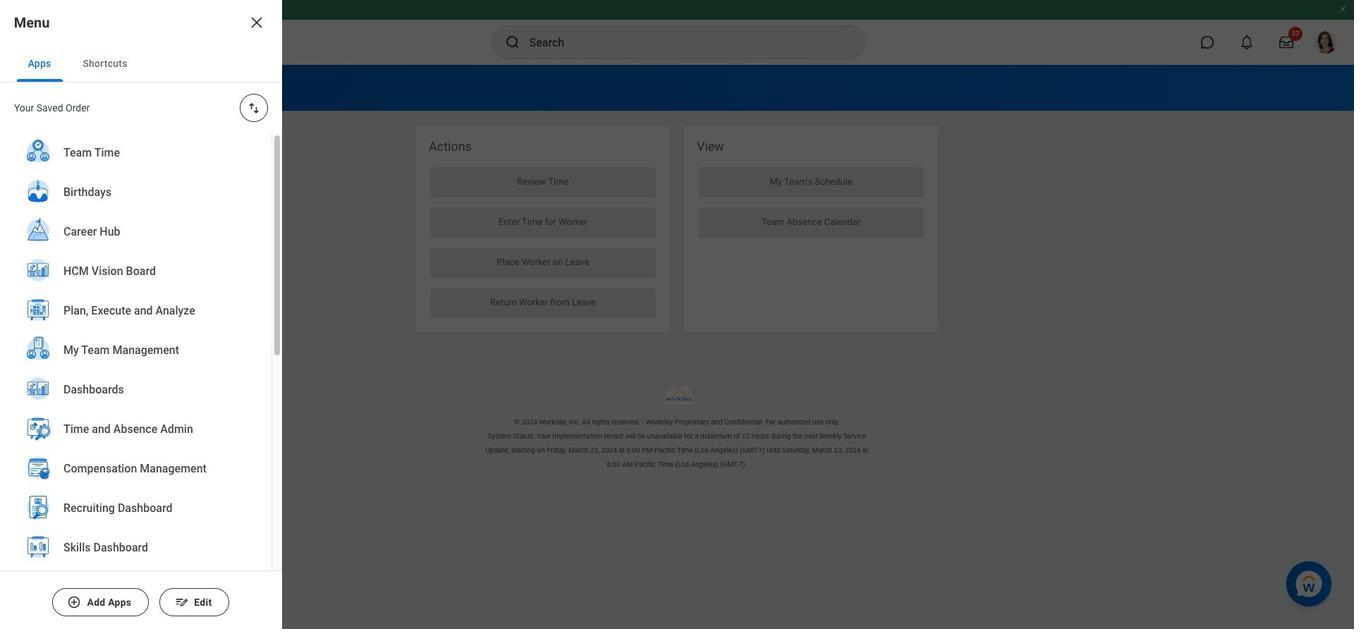 Task type: vqa. For each thing, say whether or not it's contained in the screenshot.
List in the Global Navigation dialog
yes



Task type: locate. For each thing, give the bounding box(es) containing it.
text edit image
[[175, 595, 189, 610]]

main content
[[0, 65, 1355, 363]]

list
[[0, 133, 272, 629]]

banner
[[0, 0, 1355, 65]]

notifications large image
[[1240, 35, 1254, 49]]

plus circle image
[[67, 595, 81, 610]]

footer
[[0, 385, 1355, 472]]

search image
[[504, 34, 521, 51]]

close environment banner image
[[1339, 5, 1348, 13]]

learning admin image
[[24, 569, 63, 606]]

inbox large image
[[1280, 35, 1294, 49]]

tab list
[[0, 45, 282, 83]]



Task type: describe. For each thing, give the bounding box(es) containing it.
x image
[[248, 14, 265, 31]]

profile logan mcneil element
[[1307, 27, 1346, 58]]

sort image
[[247, 101, 261, 115]]

list inside global navigation dialog
[[0, 133, 272, 629]]

global navigation dialog
[[0, 0, 282, 629]]



